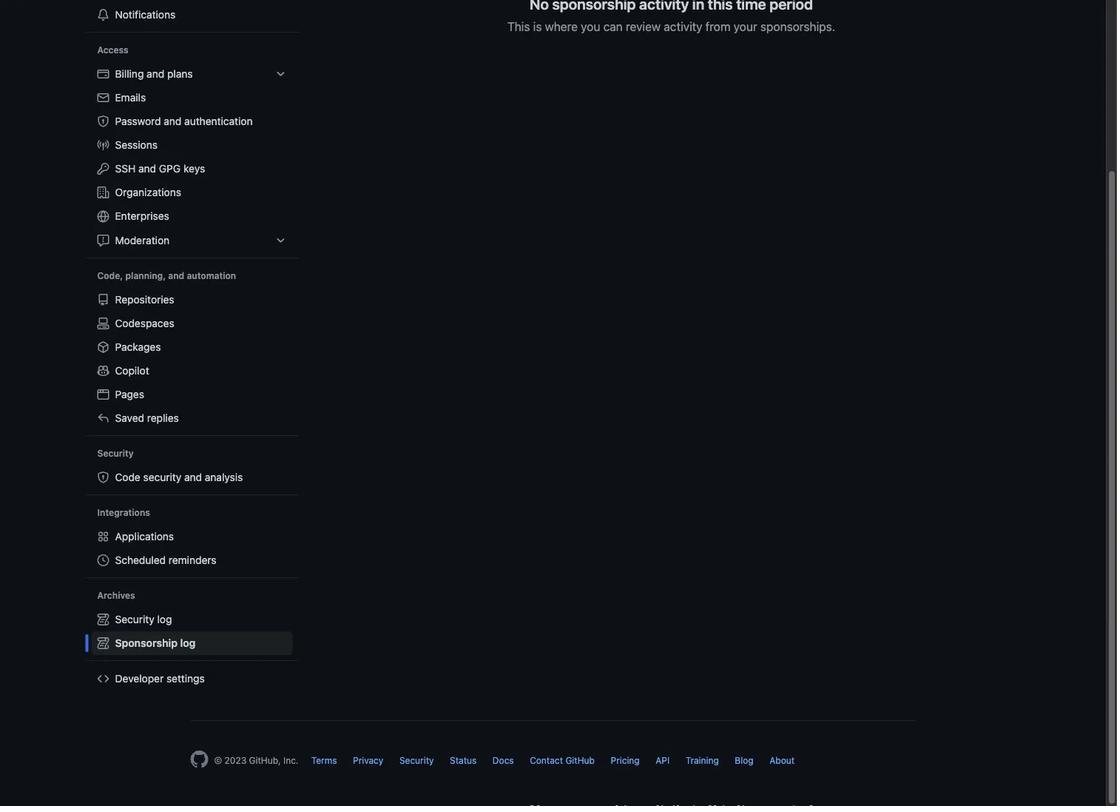 Task type: vqa. For each thing, say whether or not it's contained in the screenshot.
the middle Security
yes



Task type: locate. For each thing, give the bounding box(es) containing it.
developer settings
[[115, 672, 205, 685]]

2023
[[225, 755, 247, 765]]

organization image
[[97, 187, 109, 198]]

log for sponsorship log
[[180, 637, 196, 649]]

footer containing © 2023 github, inc.
[[179, 720, 928, 805]]

1 log image from the top
[[97, 614, 109, 625]]

security inside footer
[[400, 755, 434, 765]]

applications link
[[91, 525, 293, 548]]

saved replies link
[[91, 406, 293, 430]]

this is where you can review activity from your sponsorships.
[[508, 20, 836, 34]]

saved
[[115, 412, 144, 424]]

analysis
[[205, 471, 243, 483]]

1 vertical spatial security
[[115, 613, 154, 625]]

shield lock image for password and authentication
[[97, 115, 109, 127]]

1 vertical spatial log
[[180, 637, 196, 649]]

security log link
[[91, 608, 293, 631]]

password
[[115, 115, 161, 127]]

and for authentication
[[164, 115, 182, 127]]

scheduled
[[115, 554, 166, 566]]

2 vertical spatial security
[[400, 755, 434, 765]]

log up "sponsorship log"
[[157, 613, 172, 625]]

reminders
[[169, 554, 217, 566]]

security up code
[[97, 448, 134, 459]]

2 shield lock image from the top
[[97, 471, 109, 483]]

billing
[[115, 68, 144, 80]]

0 vertical spatial log image
[[97, 614, 109, 625]]

and
[[147, 68, 164, 80], [164, 115, 182, 127], [138, 162, 156, 175], [168, 271, 184, 281], [184, 471, 202, 483]]

repositories link
[[91, 288, 293, 312]]

shield lock image up broadcast icon at left top
[[97, 115, 109, 127]]

broadcast image
[[97, 139, 109, 151]]

copilot
[[115, 365, 149, 377]]

security left status link
[[400, 755, 434, 765]]

about
[[770, 755, 795, 765]]

codespaces
[[115, 317, 174, 329]]

security
[[97, 448, 134, 459], [115, 613, 154, 625], [400, 755, 434, 765]]

reply image
[[97, 412, 109, 424]]

codespaces link
[[91, 312, 293, 335]]

password and authentication link
[[91, 110, 293, 133]]

security log
[[115, 613, 172, 625]]

1 horizontal spatial log
[[180, 637, 196, 649]]

code security and analysis
[[115, 471, 243, 483]]

key image
[[97, 163, 109, 175]]

security for security log
[[115, 613, 154, 625]]

from
[[706, 20, 731, 34]]

and up the "repositories" link
[[168, 271, 184, 281]]

pages link
[[91, 383, 293, 406]]

training link
[[686, 755, 719, 765]]

and down emails link
[[164, 115, 182, 127]]

and inside dropdown button
[[147, 68, 164, 80]]

settings
[[167, 672, 205, 685]]

1 shield lock image from the top
[[97, 115, 109, 127]]

code, planning, and automation list
[[91, 288, 293, 430]]

clock image
[[97, 554, 109, 566]]

ssh and gpg keys
[[115, 162, 205, 175]]

activity
[[664, 20, 703, 34]]

0 horizontal spatial log
[[157, 613, 172, 625]]

copilot image
[[97, 365, 109, 377]]

authentication
[[184, 115, 253, 127]]

can
[[604, 20, 623, 34]]

api link
[[656, 755, 670, 765]]

security for security link on the left bottom of page
[[400, 755, 434, 765]]

terms link
[[311, 755, 337, 765]]

log image down archives
[[97, 614, 109, 625]]

code security and analysis link
[[91, 466, 293, 489]]

shield lock image inside code security and analysis link
[[97, 471, 109, 483]]

1 vertical spatial log image
[[97, 637, 109, 649]]

scheduled reminders
[[115, 554, 217, 566]]

shield lock image left code
[[97, 471, 109, 483]]

and left plans
[[147, 68, 164, 80]]

contact github link
[[530, 755, 595, 765]]

shield lock image inside password and authentication link
[[97, 115, 109, 127]]

developer settings link
[[91, 667, 293, 691]]

moderation
[[115, 234, 170, 246]]

log image
[[97, 614, 109, 625], [97, 637, 109, 649]]

replies
[[147, 412, 179, 424]]

2 log image from the top
[[97, 637, 109, 649]]

docs link
[[493, 755, 514, 765]]

terms
[[311, 755, 337, 765]]

footer
[[179, 720, 928, 805]]

log
[[157, 613, 172, 625], [180, 637, 196, 649]]

0 vertical spatial log
[[157, 613, 172, 625]]

you
[[581, 20, 601, 34]]

1 vertical spatial shield lock image
[[97, 471, 109, 483]]

and right ssh
[[138, 162, 156, 175]]

0 vertical spatial shield lock image
[[97, 115, 109, 127]]

0 vertical spatial security
[[97, 448, 134, 459]]

archives
[[97, 590, 135, 601]]

api
[[656, 755, 670, 765]]

security up sponsorship
[[115, 613, 154, 625]]

shield lock image
[[97, 115, 109, 127], [97, 471, 109, 483]]

moderation button
[[91, 229, 293, 252]]

log image up code image
[[97, 637, 109, 649]]

blog link
[[735, 755, 754, 765]]

sponsorship log link
[[91, 631, 293, 655]]

security inside archives list
[[115, 613, 154, 625]]

copilot link
[[91, 359, 293, 383]]

©
[[214, 755, 222, 765]]

© 2023 github, inc.
[[214, 755, 299, 765]]

log image for security
[[97, 614, 109, 625]]

this
[[508, 20, 530, 34]]

code
[[115, 471, 140, 483]]

log down security log link
[[180, 637, 196, 649]]

ssh
[[115, 162, 136, 175]]

enterprises link
[[91, 204, 293, 229]]

contact github
[[530, 755, 595, 765]]

archives list
[[91, 608, 293, 655]]

code, planning, and automation
[[97, 271, 236, 281]]

status
[[450, 755, 477, 765]]

billing and plans button
[[91, 62, 293, 86]]



Task type: describe. For each thing, give the bounding box(es) containing it.
security
[[143, 471, 181, 483]]

notifications
[[115, 9, 176, 21]]

globe image
[[97, 211, 109, 222]]

applications
[[115, 530, 174, 543]]

emails link
[[91, 86, 293, 110]]

organizations link
[[91, 181, 293, 204]]

automation
[[187, 271, 236, 281]]

sessions link
[[91, 133, 293, 157]]

about link
[[770, 755, 795, 765]]

sessions
[[115, 139, 158, 151]]

privacy link
[[353, 755, 384, 765]]

gpg
[[159, 162, 181, 175]]

integrations
[[97, 507, 150, 518]]

package image
[[97, 341, 109, 353]]

notifications link
[[91, 3, 293, 27]]

pricing link
[[611, 755, 640, 765]]

keys
[[184, 162, 205, 175]]

code image
[[97, 673, 109, 685]]

review
[[626, 20, 661, 34]]

mail image
[[97, 92, 109, 104]]

emails
[[115, 91, 146, 104]]

scheduled reminders link
[[91, 548, 293, 572]]

github,
[[249, 755, 281, 765]]

where
[[545, 20, 578, 34]]

contact
[[530, 755, 563, 765]]

status link
[[450, 755, 477, 765]]

and for gpg
[[138, 162, 156, 175]]

sponsorship
[[115, 637, 178, 649]]

shield lock image for code security and analysis
[[97, 471, 109, 483]]

enterprises
[[115, 210, 169, 222]]

blog
[[735, 755, 754, 765]]

homepage image
[[191, 751, 208, 768]]

bell image
[[97, 9, 109, 21]]

pricing
[[611, 755, 640, 765]]

organizations
[[115, 186, 181, 198]]

password and authentication
[[115, 115, 253, 127]]

ssh and gpg keys link
[[91, 157, 293, 181]]

security link
[[400, 755, 434, 765]]

and left analysis
[[184, 471, 202, 483]]

log image for sponsorship
[[97, 637, 109, 649]]

browser image
[[97, 389, 109, 400]]

is
[[533, 20, 542, 34]]

inc.
[[283, 755, 299, 765]]

pages
[[115, 388, 144, 400]]

saved replies
[[115, 412, 179, 424]]

repositories
[[115, 293, 174, 306]]

access
[[97, 45, 129, 55]]

privacy
[[353, 755, 384, 765]]

and for plans
[[147, 68, 164, 80]]

billing and plans
[[115, 68, 193, 80]]

repo image
[[97, 294, 109, 306]]

plans
[[167, 68, 193, 80]]

developer
[[115, 672, 164, 685]]

apps image
[[97, 531, 109, 543]]

github
[[566, 755, 595, 765]]

log for security log
[[157, 613, 172, 625]]

codespaces image
[[97, 318, 109, 329]]

access list
[[91, 62, 293, 252]]

docs
[[493, 755, 514, 765]]

sponsorship log
[[115, 637, 196, 649]]

planning,
[[125, 271, 166, 281]]

code,
[[97, 271, 123, 281]]

packages
[[115, 341, 161, 353]]

integrations list
[[91, 525, 293, 572]]

packages link
[[91, 335, 293, 359]]

sponsorships.
[[761, 20, 836, 34]]

training
[[686, 755, 719, 765]]

your
[[734, 20, 758, 34]]



